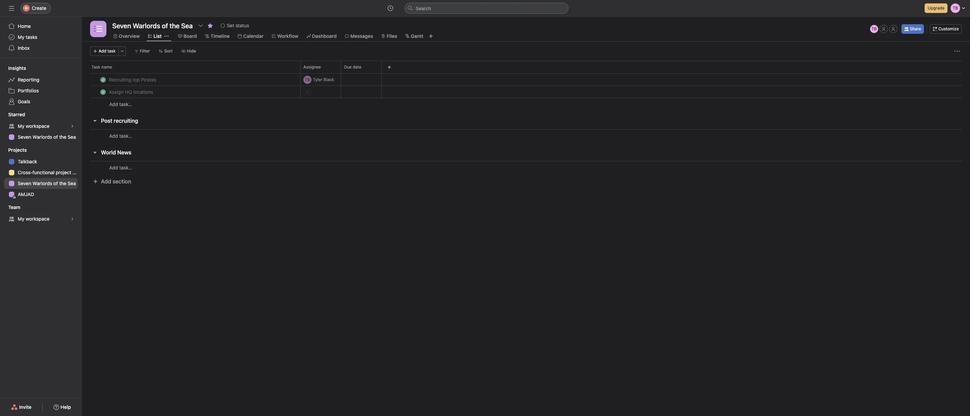 Task type: locate. For each thing, give the bounding box(es) containing it.
the for seven warlords of the sea link inside starred 'element'
[[59, 134, 66, 140]]

add task…
[[109, 101, 132, 107], [109, 133, 132, 139], [109, 165, 132, 170]]

task… down assign hq locations text field on the top left
[[119, 101, 132, 107]]

seven for seven warlords of the sea link inside starred 'element'
[[18, 134, 31, 140]]

completed image
[[99, 88, 107, 96]]

workspace inside starred 'element'
[[26, 123, 49, 129]]

2 see details, my workspace image from the top
[[70, 217, 74, 221]]

my workspace inside starred 'element'
[[18, 123, 49, 129]]

seven warlords of the sea link down functional
[[4, 178, 78, 189]]

add a task to this section image
[[135, 150, 140, 155]]

seven warlords of the sea link inside starred 'element'
[[4, 132, 78, 143]]

see details, my workspace image
[[70, 124, 74, 128], [70, 217, 74, 221]]

add task… up section
[[109, 165, 132, 170]]

2 my workspace link from the top
[[4, 214, 78, 225]]

completed checkbox inside recruiting top pirates cell
[[99, 76, 107, 84]]

1 vertical spatial see details, my workspace image
[[70, 217, 74, 221]]

the down project
[[59, 181, 66, 186]]

dashboard
[[312, 33, 337, 39]]

seven warlords of the sea for first seven warlords of the sea link from the bottom of the page
[[18, 181, 76, 186]]

task… for collapse task list for this section icon
[[119, 165, 132, 170]]

2 add task… button from the top
[[109, 132, 132, 140]]

workflow link
[[272, 32, 298, 40]]

my workspace link down goals link
[[4, 121, 78, 132]]

seven up projects
[[18, 134, 31, 140]]

post recruiting
[[101, 118, 138, 124]]

add task
[[99, 48, 116, 54]]

completed checkbox up completed image
[[99, 76, 107, 84]]

1 completed checkbox from the top
[[99, 76, 107, 84]]

seven warlords of the sea link
[[4, 132, 78, 143], [4, 178, 78, 189]]

messages
[[350, 33, 373, 39]]

1 vertical spatial add task…
[[109, 133, 132, 139]]

2 of from the top
[[53, 181, 58, 186]]

header untitled section tree grid
[[82, 73, 970, 111]]

plan
[[73, 170, 82, 175]]

the up the talkback link
[[59, 134, 66, 140]]

Search tasks, projects, and more text field
[[405, 3, 568, 14]]

1 add task… button from the top
[[109, 101, 132, 108]]

add task… button
[[109, 101, 132, 108], [109, 132, 132, 140], [109, 164, 132, 171]]

2 vertical spatial task…
[[119, 165, 132, 170]]

1 vertical spatial seven warlords of the sea
[[18, 181, 76, 186]]

1 vertical spatial completed checkbox
[[99, 88, 107, 96]]

add task… for collapse task list for this section image
[[109, 133, 132, 139]]

add task… down assign hq locations text field on the top left
[[109, 101, 132, 107]]

workspace down amjad "link"
[[26, 216, 49, 222]]

the inside projects element
[[59, 181, 66, 186]]

sea inside projects element
[[68, 181, 76, 186]]

invite
[[19, 404, 31, 410]]

1 vertical spatial workspace
[[26, 216, 49, 222]]

tab actions image
[[164, 34, 169, 38]]

1 my workspace link from the top
[[4, 121, 78, 132]]

2 vertical spatial add task… row
[[82, 161, 970, 174]]

name
[[101, 64, 112, 70]]

2 warlords from the top
[[33, 181, 52, 186]]

0 vertical spatial workspace
[[26, 123, 49, 129]]

0 vertical spatial my workspace link
[[4, 121, 78, 132]]

2 completed checkbox from the top
[[99, 88, 107, 96]]

1 horizontal spatial tb
[[872, 26, 877, 31]]

Assign HQ locations text field
[[107, 89, 155, 95]]

0 vertical spatial add task… row
[[82, 98, 970, 111]]

2 my from the top
[[18, 123, 24, 129]]

3 my from the top
[[18, 216, 24, 222]]

see details, my workspace image inside starred 'element'
[[70, 124, 74, 128]]

share button
[[901, 24, 924, 34]]

board link
[[178, 32, 197, 40]]

1 the from the top
[[59, 134, 66, 140]]

0 vertical spatial see details, my workspace image
[[70, 124, 74, 128]]

recruiting top pirates cell
[[82, 73, 301, 86]]

my workspace for my workspace link inside starred 'element'
[[18, 123, 49, 129]]

my workspace down team
[[18, 216, 49, 222]]

my
[[18, 34, 24, 40], [18, 123, 24, 129], [18, 216, 24, 222]]

3 task… from the top
[[119, 165, 132, 170]]

tb inside button
[[872, 26, 877, 31]]

upgrade
[[928, 5, 945, 11]]

of down cross-functional project plan
[[53, 181, 58, 186]]

2 workspace from the top
[[26, 216, 49, 222]]

more actions image
[[120, 49, 124, 53]]

warlords down cross-functional project plan link
[[33, 181, 52, 186]]

starred element
[[0, 109, 82, 144]]

3 add task… row from the top
[[82, 161, 970, 174]]

0 vertical spatial the
[[59, 134, 66, 140]]

gantt
[[411, 33, 423, 39]]

1 vertical spatial add task… row
[[82, 129, 970, 142]]

add task… down post recruiting
[[109, 133, 132, 139]]

warlords for seven warlords of the sea link inside starred 'element'
[[33, 134, 52, 140]]

0 vertical spatial seven warlords of the sea
[[18, 134, 76, 140]]

of inside starred 'element'
[[53, 134, 58, 140]]

seven down the cross-
[[18, 181, 31, 186]]

completed checkbox for assign hq locations text field on the top left
[[99, 88, 107, 96]]

2 seven warlords of the sea from the top
[[18, 181, 76, 186]]

list link
[[148, 32, 162, 40]]

add task… button down assign hq locations text field on the top left
[[109, 101, 132, 108]]

my workspace down starred
[[18, 123, 49, 129]]

task… down recruiting
[[119, 133, 132, 139]]

0 vertical spatial seven warlords of the sea link
[[4, 132, 78, 143]]

of for first seven warlords of the sea link from the bottom of the page
[[53, 181, 58, 186]]

my inside global element
[[18, 34, 24, 40]]

add inside the header untitled section tree grid
[[109, 101, 118, 107]]

seven inside projects element
[[18, 181, 31, 186]]

insights button
[[0, 65, 26, 72]]

overview link
[[113, 32, 140, 40]]

seven
[[18, 134, 31, 140], [18, 181, 31, 186]]

completed checkbox for recruiting top pirates 'text box'
[[99, 76, 107, 84]]

of for seven warlords of the sea link inside starred 'element'
[[53, 134, 58, 140]]

task… for collapse task list for this section image
[[119, 133, 132, 139]]

1 add task… from the top
[[109, 101, 132, 107]]

gantt link
[[405, 32, 423, 40]]

projects
[[8, 147, 27, 153]]

2 sea from the top
[[68, 181, 76, 186]]

1 seven warlords of the sea link from the top
[[4, 132, 78, 143]]

my workspace link inside teams element
[[4, 214, 78, 225]]

my down team
[[18, 216, 24, 222]]

1 vertical spatial sea
[[68, 181, 76, 186]]

seven warlords of the sea down cross-functional project plan
[[18, 181, 76, 186]]

add left task
[[99, 48, 106, 54]]

share
[[910, 26, 921, 31]]

3 add task… button from the top
[[109, 164, 132, 171]]

portfolios link
[[4, 85, 78, 96]]

my down starred
[[18, 123, 24, 129]]

1 vertical spatial my
[[18, 123, 24, 129]]

warlords up the talkback link
[[33, 134, 52, 140]]

2 seven warlords of the sea link from the top
[[4, 178, 78, 189]]

my inside starred 'element'
[[18, 123, 24, 129]]

seven warlords of the sea link up the talkback link
[[4, 132, 78, 143]]

1 vertical spatial of
[[53, 181, 58, 186]]

2 vertical spatial add task…
[[109, 165, 132, 170]]

add task… button down post recruiting
[[109, 132, 132, 140]]

cross-
[[18, 170, 33, 175]]

seven warlords of the sea inside projects element
[[18, 181, 76, 186]]

section
[[113, 178, 131, 185]]

collapse task list for this section image
[[92, 118, 98, 124]]

completed checkbox inside the assign hq locations 'cell'
[[99, 88, 107, 96]]

add up post recruiting "button"
[[109, 101, 118, 107]]

0 vertical spatial add task…
[[109, 101, 132, 107]]

1 vertical spatial tb
[[305, 77, 310, 82]]

project
[[56, 170, 71, 175]]

help
[[60, 404, 71, 410]]

due
[[344, 64, 352, 70]]

tb
[[872, 26, 877, 31], [305, 77, 310, 82]]

my workspace link down amjad "link"
[[4, 214, 78, 225]]

2 vertical spatial my
[[18, 216, 24, 222]]

2 seven from the top
[[18, 181, 31, 186]]

calendar
[[243, 33, 264, 39]]

create
[[32, 5, 46, 11]]

my workspace link
[[4, 121, 78, 132], [4, 214, 78, 225]]

calendar link
[[238, 32, 264, 40]]

inbox link
[[4, 43, 78, 54]]

add up "add section" button
[[109, 165, 118, 170]]

my left tasks at top
[[18, 34, 24, 40]]

workspace
[[26, 123, 49, 129], [26, 216, 49, 222]]

task… up section
[[119, 165, 132, 170]]

workspace inside teams element
[[26, 216, 49, 222]]

1 seven warlords of the sea from the top
[[18, 134, 76, 140]]

talkback link
[[4, 156, 78, 167]]

task…
[[119, 101, 132, 107], [119, 133, 132, 139], [119, 165, 132, 170]]

completed image
[[99, 76, 107, 84]]

1 sea from the top
[[68, 134, 76, 140]]

warlords inside starred 'element'
[[33, 134, 52, 140]]

sea
[[68, 134, 76, 140], [68, 181, 76, 186]]

add tab image
[[428, 33, 434, 39]]

row
[[82, 61, 970, 73], [90, 73, 962, 74], [82, 73, 970, 86], [82, 86, 970, 98]]

goals link
[[4, 96, 78, 107]]

hide button
[[178, 46, 199, 56]]

portfolios
[[18, 88, 39, 94]]

of inside projects element
[[53, 181, 58, 186]]

2 the from the top
[[59, 181, 66, 186]]

recruiting
[[114, 118, 138, 124]]

warlords
[[33, 134, 52, 140], [33, 181, 52, 186]]

1 vertical spatial my workspace
[[18, 216, 49, 222]]

2 task… from the top
[[119, 133, 132, 139]]

add task… button up section
[[109, 164, 132, 171]]

0 vertical spatial completed checkbox
[[99, 76, 107, 84]]

1 vertical spatial seven warlords of the sea link
[[4, 178, 78, 189]]

0 vertical spatial add task… button
[[109, 101, 132, 108]]

1 vertical spatial task…
[[119, 133, 132, 139]]

3 add task… from the top
[[109, 165, 132, 170]]

cross-functional project plan
[[18, 170, 82, 175]]

add task… button inside the header untitled section tree grid
[[109, 101, 132, 108]]

2 vertical spatial add task… button
[[109, 164, 132, 171]]

0 vertical spatial seven
[[18, 134, 31, 140]]

0 vertical spatial my workspace
[[18, 123, 49, 129]]

timeline
[[211, 33, 230, 39]]

see details, my workspace image for my workspace link inside starred 'element'
[[70, 124, 74, 128]]

1 task… from the top
[[119, 101, 132, 107]]

add down post recruiting
[[109, 133, 118, 139]]

amjad link
[[4, 189, 78, 200]]

1 seven from the top
[[18, 134, 31, 140]]

0 vertical spatial my
[[18, 34, 24, 40]]

projects button
[[0, 147, 27, 154]]

my workspace
[[18, 123, 49, 129], [18, 216, 49, 222]]

the inside starred 'element'
[[59, 134, 66, 140]]

2 add task… row from the top
[[82, 129, 970, 142]]

2 my workspace from the top
[[18, 216, 49, 222]]

my for my workspace link in teams element
[[18, 216, 24, 222]]

None text field
[[111, 19, 194, 32]]

add task… row for collapse task list for this section image
[[82, 129, 970, 142]]

row containing tb
[[82, 73, 970, 86]]

1 see details, my workspace image from the top
[[70, 124, 74, 128]]

my workspace inside teams element
[[18, 216, 49, 222]]

timeline link
[[205, 32, 230, 40]]

workspace for my workspace link in teams element
[[26, 216, 49, 222]]

0 vertical spatial task…
[[119, 101, 132, 107]]

my for my workspace link inside starred 'element'
[[18, 123, 24, 129]]

1 my workspace from the top
[[18, 123, 49, 129]]

world
[[101, 149, 116, 156]]

1 vertical spatial add task… button
[[109, 132, 132, 140]]

1 of from the top
[[53, 134, 58, 140]]

add task button
[[90, 46, 119, 56]]

seven for first seven warlords of the sea link from the bottom of the page
[[18, 181, 31, 186]]

list
[[154, 33, 162, 39]]

1 my from the top
[[18, 34, 24, 40]]

add task… row
[[82, 98, 970, 111], [82, 129, 970, 142], [82, 161, 970, 174]]

inbox
[[18, 45, 30, 51]]

seven warlords of the sea up the talkback link
[[18, 134, 76, 140]]

1 vertical spatial warlords
[[33, 181, 52, 186]]

add field image
[[387, 65, 391, 69]]

my tasks link
[[4, 32, 78, 43]]

1 vertical spatial seven
[[18, 181, 31, 186]]

my tasks
[[18, 34, 37, 40]]

seven inside starred 'element'
[[18, 134, 31, 140]]

reporting link
[[4, 74, 78, 85]]

completed checkbox down completed icon
[[99, 88, 107, 96]]

files link
[[381, 32, 397, 40]]

the
[[59, 134, 66, 140], [59, 181, 66, 186]]

sea inside starred 'element'
[[68, 134, 76, 140]]

sort button
[[156, 46, 176, 56]]

0 vertical spatial tb
[[872, 26, 877, 31]]

0 vertical spatial warlords
[[33, 134, 52, 140]]

2 add task… from the top
[[109, 133, 132, 139]]

0 vertical spatial sea
[[68, 134, 76, 140]]

1 warlords from the top
[[33, 134, 52, 140]]

hide sidebar image
[[9, 5, 14, 11]]

0 horizontal spatial tb
[[305, 77, 310, 82]]

of up the talkback link
[[53, 134, 58, 140]]

see details, my workspace image inside teams element
[[70, 217, 74, 221]]

workspace down goals link
[[26, 123, 49, 129]]

workspace for my workspace link inside starred 'element'
[[26, 123, 49, 129]]

overview
[[119, 33, 140, 39]]

0 vertical spatial of
[[53, 134, 58, 140]]

post
[[101, 118, 112, 124]]

warlords inside projects element
[[33, 181, 52, 186]]

list image
[[94, 25, 102, 33]]

1 vertical spatial my workspace link
[[4, 214, 78, 225]]

my inside teams element
[[18, 216, 24, 222]]

of
[[53, 134, 58, 140], [53, 181, 58, 186]]

1 vertical spatial the
[[59, 181, 66, 186]]

insights
[[8, 65, 26, 71]]

help button
[[49, 401, 75, 414]]

seven warlords of the sea inside starred 'element'
[[18, 134, 76, 140]]

1 workspace from the top
[[26, 123, 49, 129]]

hide
[[187, 48, 196, 54]]

Completed checkbox
[[99, 76, 107, 84], [99, 88, 107, 96]]



Task type: describe. For each thing, give the bounding box(es) containing it.
team button
[[0, 204, 20, 211]]

home
[[18, 23, 31, 29]]

insights element
[[0, 62, 82, 109]]

add inside button
[[99, 48, 106, 54]]

my workspace link inside starred 'element'
[[4, 121, 78, 132]]

upgrade button
[[925, 3, 948, 13]]

tb button
[[870, 25, 878, 33]]

board
[[184, 33, 197, 39]]

add for the add task… button inside the the header untitled section tree grid
[[109, 101, 118, 107]]

messages link
[[345, 32, 373, 40]]

status
[[236, 23, 249, 28]]

talkback
[[18, 159, 37, 164]]

remove from starred image
[[207, 23, 213, 28]]

teams element
[[0, 201, 82, 226]]

seven warlords of the sea for seven warlords of the sea link inside starred 'element'
[[18, 134, 76, 140]]

world news
[[101, 149, 131, 156]]

add task… button for collapse task list for this section icon
[[109, 164, 132, 171]]

sort
[[164, 48, 173, 54]]

sea for seven warlords of the sea link inside starred 'element'
[[68, 134, 76, 140]]

starred button
[[0, 111, 25, 118]]

projects element
[[0, 144, 82, 201]]

add left section
[[101, 178, 111, 185]]

starred
[[8, 112, 25, 117]]

functional
[[33, 170, 54, 175]]

team
[[8, 204, 20, 210]]

files
[[387, 33, 397, 39]]

date
[[353, 64, 361, 70]]

collapse task list for this section image
[[92, 150, 98, 155]]

reporting
[[18, 77, 39, 83]]

task
[[91, 64, 100, 70]]

goals
[[18, 99, 30, 104]]

see details, my workspace image for my workspace link in teams element
[[70, 217, 74, 221]]

customize
[[939, 26, 959, 31]]

the for first seven warlords of the sea link from the bottom of the page
[[59, 181, 66, 186]]

add section
[[101, 178, 131, 185]]

add task… button for collapse task list for this section image
[[109, 132, 132, 140]]

tasks
[[26, 34, 37, 40]]

workflow
[[277, 33, 298, 39]]

task name
[[91, 64, 112, 70]]

news
[[117, 149, 131, 156]]

tyler black
[[313, 77, 334, 82]]

customize button
[[930, 24, 962, 34]]

add for the add task… button associated with collapse task list for this section icon
[[109, 165, 118, 170]]

filter button
[[131, 46, 153, 56]]

global element
[[0, 17, 82, 58]]

sea for first seven warlords of the sea link from the bottom of the page
[[68, 181, 76, 186]]

world news button
[[101, 146, 131, 159]]

home link
[[4, 21, 78, 32]]

set status button
[[218, 21, 252, 30]]

filter
[[140, 48, 150, 54]]

my for my tasks link
[[18, 34, 24, 40]]

black
[[324, 77, 334, 82]]

assign hq locations cell
[[82, 86, 301, 98]]

add task… for collapse task list for this section icon
[[109, 165, 132, 170]]

set
[[227, 23, 234, 28]]

amjad
[[18, 191, 34, 197]]

dashboard link
[[307, 32, 337, 40]]

warlords for first seven warlords of the sea link from the bottom of the page
[[33, 181, 52, 186]]

due date
[[344, 64, 361, 70]]

set status
[[227, 23, 249, 28]]

show options image
[[198, 23, 203, 28]]

my workspace for my workspace link in teams element
[[18, 216, 49, 222]]

1 add task… row from the top
[[82, 98, 970, 111]]

tb inside row
[[305, 77, 310, 82]]

cross-functional project plan link
[[4, 167, 82, 178]]

task
[[107, 48, 116, 54]]

add section button
[[90, 175, 134, 188]]

add for the add task… button corresponding to collapse task list for this section image
[[109, 133, 118, 139]]

create button
[[20, 3, 51, 14]]

history image
[[387, 5, 393, 11]]

post recruiting button
[[101, 115, 138, 127]]

row containing task name
[[82, 61, 970, 73]]

tyler
[[313, 77, 322, 82]]

add task… row for collapse task list for this section icon
[[82, 161, 970, 174]]

invite button
[[6, 401, 36, 414]]

add task… inside the header untitled section tree grid
[[109, 101, 132, 107]]

Recruiting top Pirates text field
[[107, 76, 158, 83]]

more actions image
[[954, 48, 960, 54]]

assignee
[[303, 64, 321, 70]]

task… inside the header untitled section tree grid
[[119, 101, 132, 107]]



Task type: vqa. For each thing, say whether or not it's contained in the screenshot.
topmost My
yes



